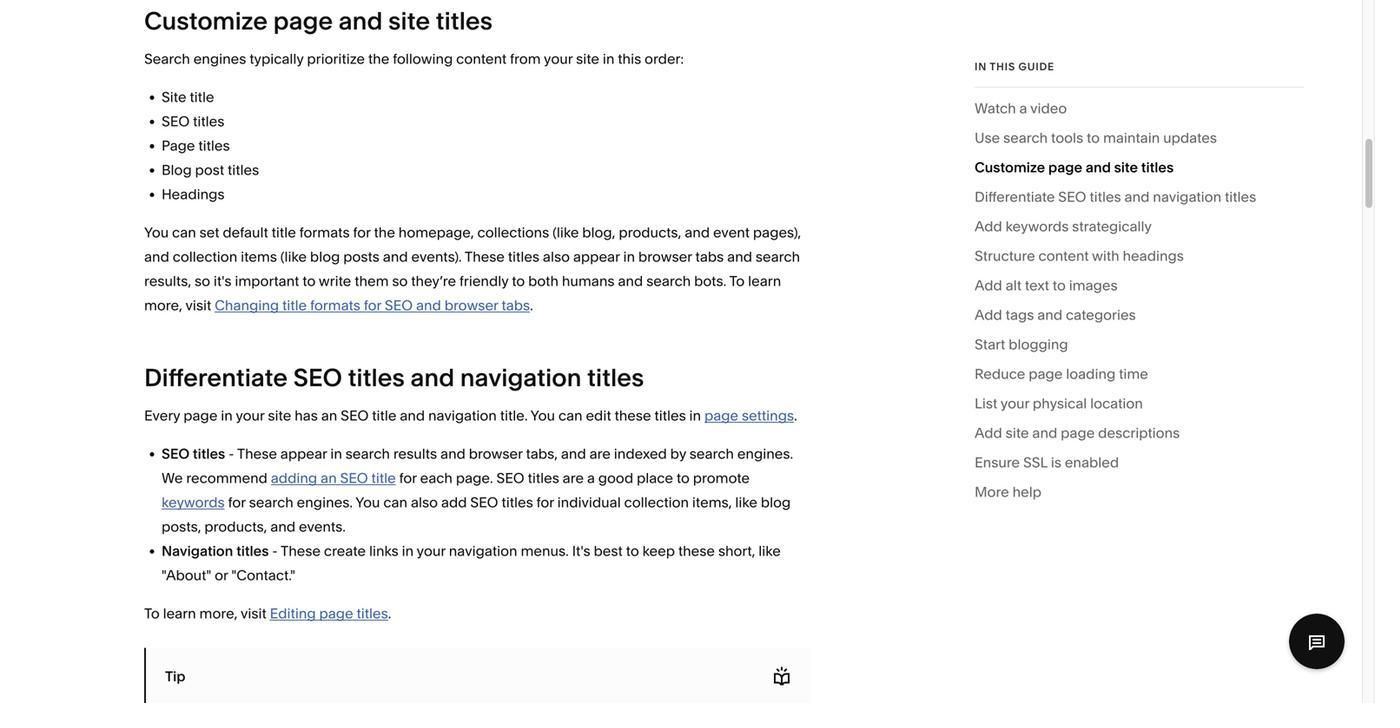 Task type: vqa. For each thing, say whether or not it's contained in the screenshot.
the right that
no



Task type: locate. For each thing, give the bounding box(es) containing it.
also down each
[[411, 494, 438, 511]]

add keywords strategically link
[[975, 215, 1152, 244]]

list your physical location
[[975, 395, 1144, 412]]

for left individual
[[537, 494, 554, 511]]

a up individual
[[587, 470, 595, 487]]

keywords link
[[162, 494, 225, 511]]

browser inside you can set default title formats for the homepage, collections (like blog, products, and event pages), and collection items (like blog posts and events). these titles also appear in browser tabs and search results, so it's important to write them so they're friendly to both humans and search bots. to learn more, visit
[[639, 248, 692, 265]]

keywords up posts,
[[162, 494, 225, 511]]

structure content with headings link
[[975, 244, 1184, 274]]

0 horizontal spatial are
[[563, 470, 584, 487]]

1 vertical spatial customize page and site titles
[[975, 159, 1174, 176]]

0 vertical spatial products,
[[619, 224, 682, 241]]

add tags and categories link
[[975, 303, 1136, 333]]

learn down "about"
[[163, 606, 196, 623]]

a left video
[[1020, 100, 1028, 117]]

page.
[[456, 470, 493, 487]]

the right the prioritize
[[368, 50, 390, 67]]

add left alt
[[975, 277, 1003, 294]]

0 horizontal spatial engines.
[[297, 494, 353, 511]]

so right them
[[392, 273, 408, 290]]

seo down page.
[[470, 494, 498, 511]]

every page in your site has an seo title and navigation title. you can edit these titles in page settings .
[[144, 408, 798, 424]]

1 vertical spatial like
[[759, 543, 781, 560]]

tabs
[[696, 248, 724, 265], [502, 297, 530, 314]]

blog right items,
[[761, 494, 791, 511]]

search left bots.
[[647, 273, 691, 290]]

blog
[[162, 162, 192, 179]]

0 horizontal spatial differentiate seo titles and navigation titles
[[144, 363, 644, 393]]

title down results
[[372, 470, 396, 487]]

start blogging
[[975, 336, 1069, 353]]

products,
[[619, 224, 682, 241], [205, 519, 267, 536]]

customize page and site titles
[[144, 6, 493, 36], [975, 159, 1174, 176]]

.
[[530, 297, 533, 314], [794, 408, 798, 424], [388, 606, 391, 623]]

- inside - these create links in your navigation menus. it's best to keep these short, like "about" or "contact."
[[272, 543, 278, 560]]

0 vertical spatial browser
[[639, 248, 692, 265]]

- inside - these appear in search results and browser tabs, and are indexed by search engines. we recommend
[[229, 446, 234, 463]]

add up structure
[[975, 218, 1003, 235]]

0 vertical spatial blog
[[310, 248, 340, 265]]

0 vertical spatial content
[[456, 50, 507, 67]]

formats up posts
[[300, 224, 350, 241]]

engines.
[[738, 446, 794, 463], [297, 494, 353, 511]]

an right has
[[321, 408, 337, 424]]

these for your
[[281, 543, 321, 560]]

1 vertical spatial -
[[272, 543, 278, 560]]

seo right page.
[[497, 470, 525, 487]]

to down by
[[677, 470, 690, 487]]

(like
[[553, 224, 579, 241], [281, 248, 307, 265]]

0 horizontal spatial products,
[[205, 519, 267, 536]]

site
[[388, 6, 430, 36], [576, 50, 600, 67], [1115, 159, 1139, 176], [268, 408, 291, 424], [1006, 425, 1029, 442]]

use search tools to maintain updates link
[[975, 126, 1218, 156]]

collection inside you can set default title formats for the homepage, collections (like blog, products, and event pages), and collection items (like blog posts and events). these titles also appear in browser tabs and search results, so it's important to write them so they're friendly to both humans and search bots. to learn more, visit
[[173, 248, 237, 265]]

1 horizontal spatial you
[[356, 494, 380, 511]]

more help link
[[975, 481, 1042, 510]]

add
[[975, 218, 1003, 235], [975, 277, 1003, 294], [975, 307, 1003, 324], [975, 425, 1003, 442]]

order:
[[645, 50, 684, 67]]

in this guide
[[975, 60, 1055, 73]]

1 vertical spatial these
[[679, 543, 715, 560]]

1 vertical spatial differentiate
[[144, 363, 288, 393]]

1 horizontal spatial keywords
[[1006, 218, 1069, 235]]

to inside - these create links in your navigation menus. it's best to keep these short, like "about" or "contact."
[[626, 543, 639, 560]]

collection
[[173, 248, 237, 265], [624, 494, 689, 511]]

0 vertical spatial .
[[530, 297, 533, 314]]

differentiate seo titles and navigation titles up strategically
[[975, 189, 1257, 205]]

to right tools
[[1087, 129, 1100, 146]]

these right "edit"
[[615, 408, 651, 424]]

so left it's
[[195, 273, 210, 290]]

0 vertical spatial to
[[730, 273, 745, 290]]

learn inside you can set default title formats for the homepage, collections (like blog, products, and event pages), and collection items (like blog posts and events). these titles also appear in browser tabs and search results, so it's important to write them so they're friendly to both humans and search bots. to learn more, visit
[[748, 273, 782, 290]]

an
[[321, 408, 337, 424], [321, 470, 337, 487]]

these up recommend
[[237, 446, 277, 463]]

0 vertical spatial the
[[368, 50, 390, 67]]

- up recommend
[[229, 446, 234, 463]]

0 horizontal spatial (like
[[281, 248, 307, 265]]

you down adding an seo title link
[[356, 494, 380, 511]]

products, up navigation titles
[[205, 519, 267, 536]]

site up search engines typically prioritize the following content from your site in this order:
[[388, 6, 430, 36]]

your left has
[[236, 408, 265, 424]]

1 vertical spatial are
[[563, 470, 584, 487]]

0 horizontal spatial so
[[195, 273, 210, 290]]

1 horizontal spatial appear
[[573, 248, 620, 265]]

and up each
[[441, 446, 466, 463]]

(like left blog,
[[553, 224, 579, 241]]

0 horizontal spatial .
[[388, 606, 391, 623]]

and up results,
[[144, 248, 169, 265]]

visit down results,
[[186, 297, 211, 314]]

1 vertical spatial appear
[[281, 446, 327, 463]]

visit left editing
[[241, 606, 267, 623]]

2 add from the top
[[975, 277, 1003, 294]]

to inside you can set default title formats for the homepage, collections (like blog, products, and event pages), and collection items (like blog posts and events). these titles also appear in browser tabs and search results, so it's important to write them so they're friendly to both humans and search bots. to learn more, visit
[[730, 273, 745, 290]]

titles inside you can set default title formats for the homepage, collections (like blog, products, and event pages), and collection items (like blog posts and events). these titles also appear in browser tabs and search results, so it's important to write them so they're friendly to both humans and search bots. to learn more, visit
[[508, 248, 540, 265]]

1 horizontal spatial content
[[1039, 248, 1089, 265]]

0 horizontal spatial customize page and site titles
[[144, 6, 493, 36]]

1 vertical spatial an
[[321, 470, 337, 487]]

0 horizontal spatial like
[[736, 494, 758, 511]]

items
[[241, 248, 277, 265]]

you
[[144, 224, 169, 241], [531, 408, 555, 424], [356, 494, 380, 511]]

categories
[[1066, 307, 1136, 324]]

can left set
[[172, 224, 196, 241]]

navigation left title.
[[428, 408, 497, 424]]

following
[[393, 50, 453, 67]]

structure content with headings
[[975, 248, 1184, 265]]

blogging
[[1009, 336, 1069, 353]]

list your physical location link
[[975, 392, 1144, 421]]

1 horizontal spatial customize
[[975, 159, 1046, 176]]

title up items
[[272, 224, 296, 241]]

keywords
[[1006, 218, 1069, 235], [162, 494, 225, 511]]

like inside for search engines. you can also add seo titles for individual collection items, like blog posts, products, and events.
[[736, 494, 758, 511]]

1 vertical spatial .
[[794, 408, 798, 424]]

by
[[671, 446, 687, 463]]

add for add alt text to images
[[975, 277, 1003, 294]]

1 horizontal spatial also
[[543, 248, 570, 265]]

0 vertical spatial keywords
[[1006, 218, 1069, 235]]

and down add alt text to images link in the right top of the page
[[1038, 307, 1063, 324]]

write
[[319, 273, 351, 290]]

watch a video link
[[975, 96, 1067, 126]]

1 an from the top
[[321, 408, 337, 424]]

engines. down 'settings'
[[738, 446, 794, 463]]

2 so from the left
[[392, 273, 408, 290]]

for down results
[[399, 470, 417, 487]]

1 vertical spatial collection
[[624, 494, 689, 511]]

0 vertical spatial more,
[[144, 297, 182, 314]]

these inside - these appear in search results and browser tabs, and are indexed by search engines. we recommend
[[237, 446, 277, 463]]

1 horizontal spatial differentiate seo titles and navigation titles
[[975, 189, 1257, 205]]

add down 'list'
[[975, 425, 1003, 442]]

1 horizontal spatial engines.
[[738, 446, 794, 463]]

posts,
[[162, 519, 201, 536]]

0 vertical spatial a
[[1020, 100, 1028, 117]]

ensure ssl is enabled
[[975, 454, 1119, 471]]

are up individual
[[563, 470, 584, 487]]

1 horizontal spatial visit
[[241, 606, 267, 623]]

0 horizontal spatial also
[[411, 494, 438, 511]]

0 vertical spatial tabs
[[696, 248, 724, 265]]

site down maintain
[[1115, 159, 1139, 176]]

2 vertical spatial can
[[384, 494, 408, 511]]

0 vertical spatial differentiate
[[975, 189, 1055, 205]]

collection inside for search engines. you can also add seo titles for individual collection items, like blog posts, products, and events.
[[624, 494, 689, 511]]

also
[[543, 248, 570, 265], [411, 494, 438, 511]]

for down recommend
[[228, 494, 246, 511]]

-
[[229, 446, 234, 463], [272, 543, 278, 560]]

2 vertical spatial browser
[[469, 446, 523, 463]]

a
[[1020, 100, 1028, 117], [587, 470, 595, 487]]

1 vertical spatial products,
[[205, 519, 267, 536]]

2 vertical spatial .
[[388, 606, 391, 623]]

add tags and categories
[[975, 307, 1136, 324]]

reduce page loading time
[[975, 366, 1149, 383]]

customize page and site titles up the prioritize
[[144, 6, 493, 36]]

and inside for search engines. you can also add seo titles for individual collection items, like blog posts, products, and events.
[[271, 519, 296, 536]]

1 horizontal spatial these
[[679, 543, 715, 560]]

these right keep
[[679, 543, 715, 560]]

0 horizontal spatial more,
[[144, 297, 182, 314]]

0 horizontal spatial keywords
[[162, 494, 225, 511]]

your right links
[[417, 543, 446, 560]]

2 an from the top
[[321, 470, 337, 487]]

0 horizontal spatial these
[[615, 408, 651, 424]]

these down events.
[[281, 543, 321, 560]]

0 vertical spatial also
[[543, 248, 570, 265]]

start blogging link
[[975, 333, 1069, 362]]

seo down site
[[162, 113, 190, 130]]

0 vertical spatial learn
[[748, 273, 782, 290]]

0 vertical spatial you
[[144, 224, 169, 241]]

engines
[[194, 50, 246, 67]]

titles
[[436, 6, 493, 36], [193, 113, 225, 130], [198, 137, 230, 154], [1142, 159, 1174, 176], [228, 162, 259, 179], [1090, 189, 1122, 205], [1225, 189, 1257, 205], [508, 248, 540, 265], [348, 363, 405, 393], [587, 363, 644, 393], [655, 408, 686, 424], [193, 446, 225, 463], [528, 470, 560, 487], [502, 494, 533, 511], [236, 543, 269, 560], [357, 606, 388, 623]]

seo inside for search engines. you can also add seo titles for individual collection items, like blog posts, products, and events.
[[470, 494, 498, 511]]

1 horizontal spatial tabs
[[696, 248, 724, 265]]

2 horizontal spatial you
[[531, 408, 555, 424]]

title
[[190, 89, 214, 106], [272, 224, 296, 241], [282, 297, 307, 314], [372, 408, 397, 424], [372, 470, 396, 487]]

descriptions
[[1099, 425, 1180, 442]]

0 vertical spatial customize
[[144, 6, 268, 36]]

to right best
[[626, 543, 639, 560]]

adding an seo title link
[[271, 470, 396, 487]]

and left event
[[685, 224, 710, 241]]

can left "edit"
[[559, 408, 583, 424]]

2 horizontal spatial .
[[794, 408, 798, 424]]

can up links
[[384, 494, 408, 511]]

title right site
[[190, 89, 214, 106]]

in inside - these create links in your navigation menus. it's best to keep these short, like "about" or "contact."
[[402, 543, 414, 560]]

0 horizontal spatial appear
[[281, 446, 327, 463]]

page right every
[[184, 408, 218, 424]]

1 vertical spatial (like
[[281, 248, 307, 265]]

tabs down both
[[502, 297, 530, 314]]

0 vertical spatial collection
[[173, 248, 237, 265]]

1 horizontal spatial .
[[530, 297, 533, 314]]

it's
[[214, 273, 232, 290]]

are up good
[[590, 446, 611, 463]]

1 vertical spatial learn
[[163, 606, 196, 623]]

0 vertical spatial formats
[[300, 224, 350, 241]]

1 add from the top
[[975, 218, 1003, 235]]

reduce page loading time link
[[975, 362, 1149, 392]]

0 horizontal spatial visit
[[186, 297, 211, 314]]

2 vertical spatial you
[[356, 494, 380, 511]]

strategically
[[1073, 218, 1152, 235]]

differentiate inside differentiate seo titles and navigation titles link
[[975, 189, 1055, 205]]

browser
[[639, 248, 692, 265], [445, 297, 498, 314], [469, 446, 523, 463]]

1 horizontal spatial to
[[730, 273, 745, 290]]

learn down pages),
[[748, 273, 782, 290]]

0 horizontal spatial a
[[587, 470, 595, 487]]

0 vertical spatial like
[[736, 494, 758, 511]]

1 horizontal spatial this
[[990, 60, 1016, 73]]

page right editing
[[319, 606, 353, 623]]

0 horizontal spatial customize
[[144, 6, 268, 36]]

1 horizontal spatial customize page and site titles
[[975, 159, 1174, 176]]

can
[[172, 224, 196, 241], [559, 408, 583, 424], [384, 494, 408, 511]]

products, inside for search engines. you can also add seo titles for individual collection items, like blog posts, products, and events.
[[205, 519, 267, 536]]

0 horizontal spatial you
[[144, 224, 169, 241]]

formats down write
[[310, 297, 361, 314]]

these inside - these create links in your navigation menus. it's best to keep these short, like "about" or "contact."
[[281, 543, 321, 560]]

1 vertical spatial keywords
[[162, 494, 225, 511]]

and up the prioritize
[[339, 6, 383, 36]]

0 horizontal spatial these
[[237, 446, 277, 463]]

1 vertical spatial browser
[[445, 297, 498, 314]]

and up strategically
[[1125, 189, 1150, 205]]

1 horizontal spatial -
[[272, 543, 278, 560]]

1 horizontal spatial learn
[[748, 273, 782, 290]]

visit inside you can set default title formats for the homepage, collections (like blog, products, and event pages), and collection items (like blog posts and events). these titles also appear in browser tabs and search results, so it's important to write them so they're friendly to both humans and search bots. to learn more, visit
[[186, 297, 211, 314]]

differentiate
[[975, 189, 1055, 205], [144, 363, 288, 393]]

enabled
[[1065, 454, 1119, 471]]

search engines typically prioritize the following content from your site in this order:
[[144, 50, 684, 67]]

1 horizontal spatial so
[[392, 273, 408, 290]]

navigation down for search engines. you can also add seo titles for individual collection items, like blog posts, products, and events.
[[449, 543, 518, 560]]

search up promote
[[690, 446, 734, 463]]

4 add from the top
[[975, 425, 1003, 442]]

add alt text to images link
[[975, 274, 1118, 303]]

products, right blog,
[[619, 224, 682, 241]]

blog inside for search engines. you can also add seo titles for individual collection items, like blog posts, products, and events.
[[761, 494, 791, 511]]

to left both
[[512, 273, 525, 290]]

0 vertical spatial (like
[[553, 224, 579, 241]]

0 horizontal spatial learn
[[163, 606, 196, 623]]

tabs up bots.
[[696, 248, 724, 265]]

and left events.
[[271, 519, 296, 536]]

these
[[615, 408, 651, 424], [679, 543, 715, 560]]

differentiate seo titles and navigation titles down "changing title formats for seo and browser tabs ."
[[144, 363, 644, 393]]

customize up "engines" at top
[[144, 6, 268, 36]]

search
[[144, 50, 190, 67]]

collection down place
[[624, 494, 689, 511]]

individual
[[558, 494, 621, 511]]

0 horizontal spatial content
[[456, 50, 507, 67]]

3 add from the top
[[975, 307, 1003, 324]]

customize down use
[[975, 159, 1046, 176]]

2 vertical spatial these
[[281, 543, 321, 560]]

1 vertical spatial engines.
[[297, 494, 353, 511]]

your
[[544, 50, 573, 67], [1001, 395, 1030, 412], [236, 408, 265, 424], [417, 543, 446, 560]]

both
[[528, 273, 559, 290]]

you inside you can set default title formats for the homepage, collections (like blog, products, and event pages), and collection items (like blog posts and events). these titles also appear in browser tabs and search results, so it's important to write them so they're friendly to both humans and search bots. to learn more, visit
[[144, 224, 169, 241]]

these
[[465, 248, 505, 265], [237, 446, 277, 463], [281, 543, 321, 560]]

- for seo titles
[[229, 446, 234, 463]]

default
[[223, 224, 268, 241]]

0 horizontal spatial this
[[618, 50, 642, 67]]

like inside - these create links in your navigation menus. it's best to keep these short, like "about" or "contact."
[[759, 543, 781, 560]]

for up posts
[[353, 224, 371, 241]]

1 vertical spatial blog
[[761, 494, 791, 511]]

1 horizontal spatial products,
[[619, 224, 682, 241]]

editing page titles link
[[270, 606, 388, 623]]

2 horizontal spatial these
[[465, 248, 505, 265]]

like right short, on the right bottom of page
[[759, 543, 781, 560]]

engines. inside for search engines. you can also add seo titles for individual collection items, like blog posts, products, and events.
[[297, 494, 353, 511]]

page
[[273, 6, 333, 36], [1049, 159, 1083, 176], [1029, 366, 1063, 383], [184, 408, 218, 424], [705, 408, 739, 424], [1061, 425, 1095, 442], [319, 606, 353, 623]]

changing
[[215, 297, 279, 314]]

the
[[368, 50, 390, 67], [374, 224, 395, 241]]

to
[[1087, 129, 1100, 146], [303, 273, 316, 290], [512, 273, 525, 290], [1053, 277, 1066, 294], [677, 470, 690, 487], [626, 543, 639, 560]]

site
[[162, 89, 186, 106]]

posts
[[343, 248, 380, 265]]

seo up has
[[293, 363, 342, 393]]

0 vertical spatial appear
[[573, 248, 620, 265]]

0 vertical spatial visit
[[186, 297, 211, 314]]

1 horizontal spatial more,
[[199, 606, 238, 623]]

more, down results,
[[144, 297, 182, 314]]

collection down set
[[173, 248, 237, 265]]

also inside for search engines. you can also add seo titles for individual collection items, like blog posts, products, and events.
[[411, 494, 438, 511]]

differentiate up add keywords strategically
[[975, 189, 1055, 205]]

appear down blog,
[[573, 248, 620, 265]]

1 vertical spatial also
[[411, 494, 438, 511]]

keywords inside adding an seo title for each page. seo titles are a good place to promote keywords
[[162, 494, 225, 511]]

title inside site title seo titles page titles blog post titles headings
[[190, 89, 214, 106]]

search
[[1004, 129, 1048, 146], [756, 248, 800, 265], [647, 273, 691, 290], [346, 446, 390, 463], [690, 446, 734, 463], [249, 494, 294, 511]]

0 horizontal spatial collection
[[173, 248, 237, 265]]

1 vertical spatial a
[[587, 470, 595, 487]]

0 vertical spatial these
[[465, 248, 505, 265]]

search inside for search engines. you can also add seo titles for individual collection items, like blog posts, products, and events.
[[249, 494, 294, 511]]

1 horizontal spatial can
[[384, 494, 408, 511]]



Task type: describe. For each thing, give the bounding box(es) containing it.
for inside you can set default title formats for the homepage, collections (like blog, products, and event pages), and collection items (like blog posts and events). these titles also appear in browser tabs and search results, so it's important to write them so they're friendly to both humans and search bots. to learn more, visit
[[353, 224, 371, 241]]

appear inside you can set default title formats for the homepage, collections (like blog, products, and event pages), and collection items (like blog posts and events). these titles also appear in browser tabs and search results, so it's important to write them so they're friendly to both humans and search bots. to learn more, visit
[[573, 248, 620, 265]]

page up typically
[[273, 6, 333, 36]]

in inside you can set default title formats for the homepage, collections (like blog, products, and event pages), and collection items (like blog posts and events). these titles also appear in browser tabs and search results, so it's important to write them so they're friendly to both humans and search bots. to learn more, visit
[[623, 248, 635, 265]]

friendly
[[460, 273, 509, 290]]

these inside - these create links in your navigation menus. it's best to keep these short, like "about" or "contact."
[[679, 543, 715, 560]]

you inside for search engines. you can also add seo titles for individual collection items, like blog posts, products, and events.
[[356, 494, 380, 511]]

1 vertical spatial formats
[[310, 297, 361, 314]]

place
[[637, 470, 674, 487]]

ensure
[[975, 454, 1020, 471]]

images
[[1070, 277, 1118, 294]]

and up ensure ssl is enabled
[[1033, 425, 1058, 442]]

and right posts
[[383, 248, 408, 265]]

browser inside - these appear in search results and browser tabs, and are indexed by search engines. we recommend
[[469, 446, 523, 463]]

navigation down updates on the top right of page
[[1153, 189, 1222, 205]]

page up the enabled
[[1061, 425, 1095, 442]]

page down tools
[[1049, 159, 1083, 176]]

blog inside you can set default title formats for the homepage, collections (like blog, products, and event pages), and collection items (like blog posts and events). these titles also appear in browser tabs and search results, so it's important to write them so they're friendly to both humans and search bots. to learn more, visit
[[310, 248, 340, 265]]

seo up we
[[162, 446, 190, 463]]

editing
[[270, 606, 316, 623]]

navigation titles
[[162, 543, 269, 560]]

0 horizontal spatial tabs
[[502, 297, 530, 314]]

alt
[[1006, 277, 1022, 294]]

search down pages),
[[756, 248, 800, 265]]

navigation inside - these create links in your navigation menus. it's best to keep these short, like "about" or "contact."
[[449, 543, 518, 560]]

indexed
[[614, 446, 667, 463]]

seo inside site title seo titles page titles blog post titles headings
[[162, 113, 190, 130]]

best
[[594, 543, 623, 560]]

changing title formats for seo and browser tabs link
[[215, 297, 530, 314]]

reduce
[[975, 366, 1026, 383]]

recommend
[[186, 470, 268, 487]]

also inside you can set default title formats for the homepage, collections (like blog, products, and event pages), and collection items (like blog posts and events). these titles also appear in browser tabs and search results, so it's important to write them so they're friendly to both humans and search bots. to learn more, visit
[[543, 248, 570, 265]]

or
[[215, 567, 228, 584]]

with
[[1093, 248, 1120, 265]]

and down they're
[[416, 297, 441, 314]]

seo down them
[[385, 297, 413, 314]]

for down them
[[364, 297, 382, 314]]

title inside you can set default title formats for the homepage, collections (like blog, products, and event pages), and collection items (like blog posts and events). these titles also appear in browser tabs and search results, so it's important to write them so they're friendly to both humans and search bots. to learn more, visit
[[272, 224, 296, 241]]

in inside - these appear in search results and browser tabs, and are indexed by search engines. we recommend
[[331, 446, 342, 463]]

1 vertical spatial visit
[[241, 606, 267, 623]]

seo down customize page and site titles link
[[1059, 189, 1087, 205]]

1 horizontal spatial (like
[[553, 224, 579, 241]]

time
[[1119, 366, 1149, 383]]

2 horizontal spatial can
[[559, 408, 583, 424]]

are inside adding an seo title for each page. seo titles are a good place to promote keywords
[[563, 470, 584, 487]]

and right humans
[[618, 273, 643, 290]]

add for add site and page descriptions
[[975, 425, 1003, 442]]

0 vertical spatial customize page and site titles
[[144, 6, 493, 36]]

products, inside you can set default title formats for the homepage, collections (like blog, products, and event pages), and collection items (like blog posts and events). these titles also appear in browser tabs and search results, so it's important to write them so they're friendly to both humans and search bots. to learn more, visit
[[619, 224, 682, 241]]

appear inside - these appear in search results and browser tabs, and are indexed by search engines. we recommend
[[281, 446, 327, 463]]

navigation
[[162, 543, 233, 560]]

0 vertical spatial these
[[615, 408, 651, 424]]

ssl
[[1024, 454, 1048, 471]]

can inside you can set default title formats for the homepage, collections (like blog, products, and event pages), and collection items (like blog posts and events). these titles also appear in browser tabs and search results, so it's important to write them so they're friendly to both humans and search bots. to learn more, visit
[[172, 224, 196, 241]]

set
[[200, 224, 219, 241]]

0 horizontal spatial differentiate
[[144, 363, 288, 393]]

- these appear in search results and browser tabs, and are indexed by search engines. we recommend
[[162, 446, 794, 487]]

1 vertical spatial more,
[[199, 606, 238, 623]]

humans
[[562, 273, 615, 290]]

add keywords strategically
[[975, 218, 1152, 235]]

tabs,
[[526, 446, 558, 463]]

your inside - these create links in your navigation menus. it's best to keep these short, like "about" or "contact."
[[417, 543, 446, 560]]

help
[[1013, 484, 1042, 501]]

and up every page in your site has an seo title and navigation title. you can edit these titles in page settings .
[[411, 363, 455, 393]]

text
[[1025, 277, 1050, 294]]

tip
[[165, 669, 186, 686]]

seo titles
[[162, 446, 225, 463]]

page down blogging
[[1029, 366, 1063, 383]]

video
[[1031, 100, 1067, 117]]

add for add tags and categories
[[975, 307, 1003, 324]]

add for add keywords strategically
[[975, 218, 1003, 235]]

to learn more, visit editing page titles .
[[144, 606, 391, 623]]

1 so from the left
[[195, 273, 210, 290]]

bots.
[[695, 273, 727, 290]]

settings
[[742, 408, 794, 424]]

these for results
[[237, 446, 277, 463]]

site title seo titles page titles blog post titles headings
[[162, 89, 259, 203]]

your right the from
[[544, 50, 573, 67]]

more, inside you can set default title formats for the homepage, collections (like blog, products, and event pages), and collection items (like blog posts and events). these titles also appear in browser tabs and search results, so it's important to write them so they're friendly to both humans and search bots. to learn more, visit
[[144, 297, 182, 314]]

1 vertical spatial customize
[[975, 159, 1046, 176]]

we
[[162, 470, 183, 487]]

and down event
[[728, 248, 753, 265]]

adding
[[271, 470, 317, 487]]

these inside you can set default title formats for the homepage, collections (like blog, products, and event pages), and collection items (like blog posts and events). these titles also appear in browser tabs and search results, so it's important to write them so they're friendly to both humans and search bots. to learn more, visit
[[465, 248, 505, 265]]

titles inside for search engines. you can also add seo titles for individual collection items, like blog posts, products, and events.
[[502, 494, 533, 511]]

and down the use search tools to maintain updates link
[[1086, 159, 1111, 176]]

"contact."
[[232, 567, 296, 584]]

title.
[[500, 408, 528, 424]]

add site and page descriptions link
[[975, 421, 1180, 451]]

page left 'settings'
[[705, 408, 739, 424]]

site right the from
[[576, 50, 600, 67]]

ensure ssl is enabled link
[[975, 451, 1119, 481]]

0 vertical spatial differentiate seo titles and navigation titles
[[975, 189, 1257, 205]]

title down "important"
[[282, 297, 307, 314]]

it's
[[572, 543, 591, 560]]

watch
[[975, 100, 1017, 117]]

changing title formats for seo and browser tabs .
[[215, 297, 533, 314]]

navigation up title.
[[460, 363, 582, 393]]

seo up events.
[[340, 470, 368, 487]]

customize page and site titles link
[[975, 156, 1174, 185]]

headings
[[1123, 248, 1184, 265]]

to inside adding an seo title for each page. seo titles are a good place to promote keywords
[[677, 470, 690, 487]]

the inside you can set default title formats for the homepage, collections (like blog, products, and event pages), and collection items (like blog posts and events). these titles also appear in browser tabs and search results, so it's important to write them so they're friendly to both humans and search bots. to learn more, visit
[[374, 224, 395, 241]]

homepage,
[[399, 224, 474, 241]]

structure
[[975, 248, 1036, 265]]

typically
[[250, 50, 304, 67]]

in
[[975, 60, 987, 73]]

maintain
[[1104, 129, 1160, 146]]

"about"
[[162, 567, 211, 584]]

events).
[[412, 248, 462, 265]]

add alt text to images
[[975, 277, 1118, 294]]

each
[[420, 470, 453, 487]]

site left has
[[268, 408, 291, 424]]

events.
[[299, 519, 346, 536]]

engines. inside - these appear in search results and browser tabs, and are indexed by search engines. we recommend
[[738, 446, 794, 463]]

add site and page descriptions
[[975, 425, 1180, 442]]

items,
[[693, 494, 732, 511]]

tabs inside you can set default title formats for the homepage, collections (like blog, products, and event pages), and collection items (like blog posts and events). these titles also appear in browser tabs and search results, so it's important to write them so they're friendly to both humans and search bots. to learn more, visit
[[696, 248, 724, 265]]

post
[[195, 162, 224, 179]]

links
[[369, 543, 399, 560]]

can inside for search engines. you can also add seo titles for individual collection items, like blog posts, products, and events.
[[384, 494, 408, 511]]

1 horizontal spatial a
[[1020, 100, 1028, 117]]

a inside adding an seo title for each page. seo titles are a good place to promote keywords
[[587, 470, 595, 487]]

more
[[975, 484, 1010, 501]]

updates
[[1164, 129, 1218, 146]]

watch a video
[[975, 100, 1067, 117]]

search down the watch a video link
[[1004, 129, 1048, 146]]

to right text
[[1053, 277, 1066, 294]]

1 vertical spatial you
[[531, 408, 555, 424]]

formats inside you can set default title formats for the homepage, collections (like blog, products, and event pages), and collection items (like blog posts and events). these titles also appear in browser tabs and search results, so it's important to write them so they're friendly to both humans and search bots. to learn more, visit
[[300, 224, 350, 241]]

collections
[[478, 224, 549, 241]]

search up adding an seo title link
[[346, 446, 390, 463]]

title inside adding an seo title for each page. seo titles are a good place to promote keywords
[[372, 470, 396, 487]]

start
[[975, 336, 1006, 353]]

and up results
[[400, 408, 425, 424]]

titles inside adding an seo title for each page. seo titles are a good place to promote keywords
[[528, 470, 560, 487]]

prioritize
[[307, 50, 365, 67]]

event
[[713, 224, 750, 241]]

for search engines. you can also add seo titles for individual collection items, like blog posts, products, and events.
[[162, 494, 791, 536]]

are inside - these appear in search results and browser tabs, and are indexed by search engines. we recommend
[[590, 446, 611, 463]]

your right 'list'
[[1001, 395, 1030, 412]]

results
[[394, 446, 437, 463]]

to left write
[[303, 273, 316, 290]]

- for navigation titles
[[272, 543, 278, 560]]

keep
[[643, 543, 675, 560]]

tags
[[1006, 307, 1035, 324]]

you can set default title formats for the homepage, collections (like blog, products, and event pages), and collection items (like blog posts and events). these titles also appear in browser tabs and search results, so it's important to write them so they're friendly to both humans and search bots. to learn more, visit
[[144, 224, 801, 314]]

tools
[[1052, 129, 1084, 146]]

location
[[1091, 395, 1144, 412]]

and right the tabs,
[[561, 446, 586, 463]]

edit
[[586, 408, 611, 424]]

seo right has
[[341, 408, 369, 424]]

they're
[[411, 273, 456, 290]]

menus.
[[521, 543, 569, 560]]

site up the ssl
[[1006, 425, 1029, 442]]

from
[[510, 50, 541, 67]]

use search tools to maintain updates
[[975, 129, 1218, 146]]

title up results
[[372, 408, 397, 424]]

1 vertical spatial to
[[144, 606, 160, 623]]

an inside adding an seo title for each page. seo titles are a good place to promote keywords
[[321, 470, 337, 487]]

add
[[441, 494, 467, 511]]

good
[[599, 470, 634, 487]]

more help
[[975, 484, 1042, 501]]

promote
[[693, 470, 750, 487]]

for inside adding an seo title for each page. seo titles are a good place to promote keywords
[[399, 470, 417, 487]]

short,
[[719, 543, 756, 560]]

blog,
[[582, 224, 616, 241]]

important
[[235, 273, 299, 290]]



